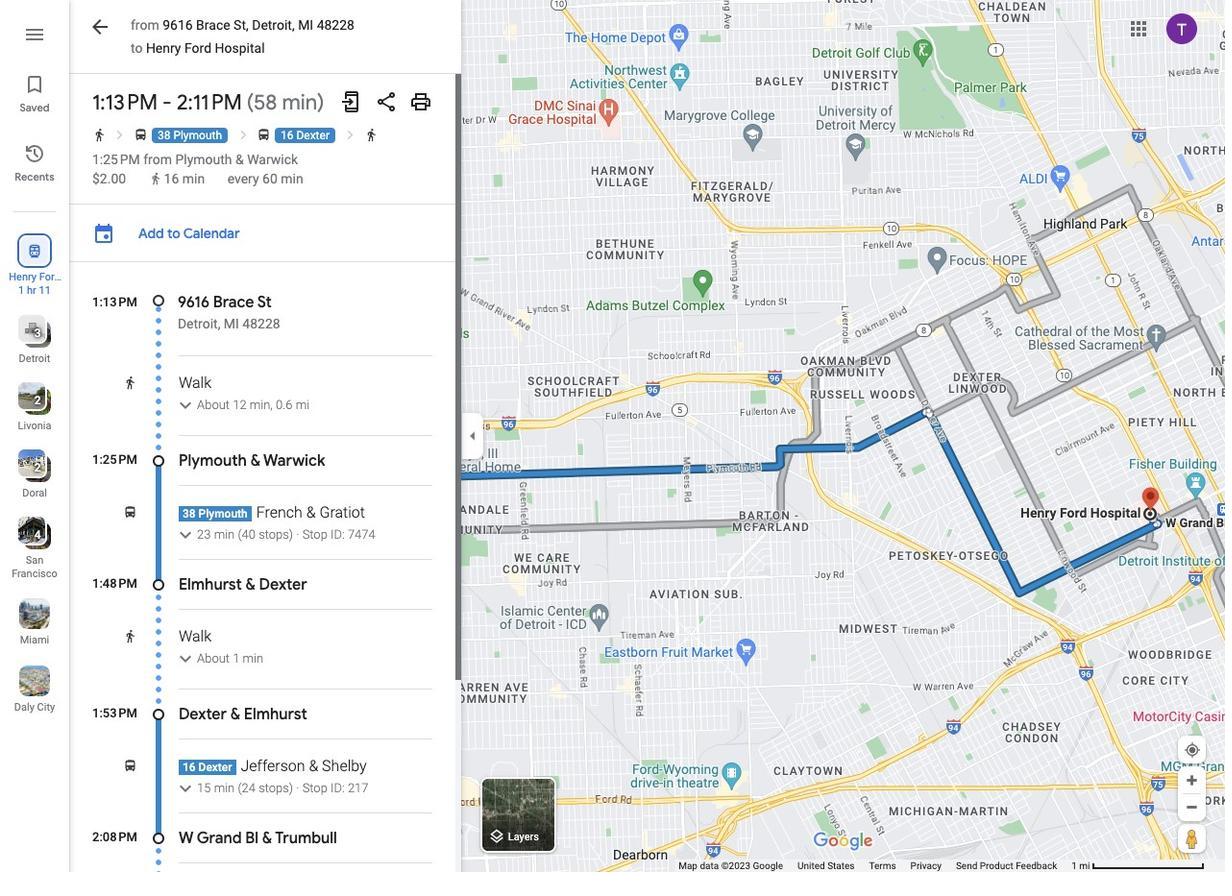 Task type: vqa. For each thing, say whether or not it's contained in the screenshot.
(0.47
no



Task type: describe. For each thing, give the bounding box(es) containing it.
st
[[257, 293, 272, 312]]

& right bl
[[262, 830, 272, 849]]

recents button
[[0, 135, 69, 188]]

saved
[[20, 101, 50, 114]]

stop for elmhurst & dexter
[[302, 528, 328, 542]]

st,
[[234, 17, 249, 33]]

detroit, inside 9616 brace st detroit, mi 48228
[[178, 316, 221, 332]]

mi inside from 9616 brace st, detroit, mi 48228 to henry ford hospital
[[298, 17, 314, 33]]

states
[[828, 861, 855, 872]]

about for about 1 min
[[197, 652, 230, 666]]

1 hr 11
[[18, 285, 51, 297]]

4 places element
[[21, 527, 41, 544]]

217
[[348, 782, 369, 796]]

,
[[270, 398, 273, 412]]

1:25 pm for 1:25 pm from plymouth & warwick $2.00
[[92, 152, 140, 167]]

walk image for 12 min
[[123, 376, 137, 390]]

id: for elmhurst & dexter
[[331, 528, 345, 542]]

miami
[[20, 635, 49, 647]]

show your location image
[[1184, 742, 1202, 759]]

$2.00
[[92, 171, 126, 187]]

google maps element
[[0, 0, 1226, 873]]

1 mi button
[[1072, 861, 1206, 872]]

1:25 pm from plymouth & warwick $2.00
[[92, 152, 298, 187]]

detroit
[[19, 353, 50, 365]]

2 for doral
[[34, 461, 41, 475]]

warwick inside 1:25 pm from plymouth & warwick $2.00
[[247, 152, 298, 167]]

walk image for 1 min
[[123, 630, 137, 644]]

plymouth down 12
[[179, 452, 247, 471]]

1:13 pm for 1:13 pm - 2:11 pm ( 58 min )
[[92, 89, 158, 116]]

1 vertical spatial bus image
[[123, 506, 137, 520]]

feedback
[[1016, 861, 1058, 872]]

4
[[34, 529, 41, 542]]

francisco
[[12, 568, 58, 581]]

12
[[233, 398, 247, 412]]

layers
[[508, 832, 539, 844]]

1 inside region
[[233, 652, 240, 666]]

from 9616 brace st, detroit, mi 48228 to henry ford hospital
[[131, 17, 355, 56]]

48228 inside 9616 brace st detroit, mi 48228
[[243, 316, 280, 332]]

-
[[163, 89, 172, 116]]

calendar
[[183, 225, 240, 242]]

mi inside 9616 brace st detroit, mi 48228
[[224, 316, 239, 332]]

1:13 pm for 1:13 pm
[[92, 295, 137, 310]]

san
[[26, 555, 44, 567]]

jefferson
[[241, 758, 305, 776]]

23
[[197, 528, 211, 542]]

9616 brace st detroit, mi 48228
[[178, 293, 280, 332]]

every 60 min
[[227, 171, 303, 187]]

to inside from 9616 brace st, detroit, mi 48228 to henry ford hospital
[[131, 40, 143, 56]]

terms button
[[870, 860, 897, 873]]

from inside 1:25 pm from plymouth & warwick $2.00
[[143, 152, 172, 167]]

16 for 16 dexter jefferson & shelby
[[183, 761, 196, 775]]

ford inside henry ford hospital
[[39, 271, 60, 284]]

& down about 1 min
[[230, 706, 240, 725]]

1 horizontal spatial elmhurst
[[244, 706, 307, 725]]

min right 15
[[214, 782, 235, 796]]

privacy button
[[911, 860, 942, 873]]

send product feedback
[[956, 861, 1058, 872]]

elmhurst & dexter
[[179, 576, 307, 595]]

1:53 pm
[[92, 707, 137, 721]]

7474
[[348, 528, 376, 542]]

38 plymouth
[[158, 129, 222, 142]]

15 min ( 24 stops) · stop id: 217
[[197, 782, 369, 796]]

w grand bl & trumbull
[[179, 830, 337, 849]]

plymouth & warwick
[[179, 452, 325, 471]]

henry inside from 9616 brace st, detroit, mi 48228 to henry ford hospital
[[146, 40, 181, 56]]

)
[[317, 89, 324, 116]]

data
[[700, 861, 719, 872]]

dexter inside 16 dexter jefferson & shelby
[[199, 761, 232, 775]]

daly city
[[14, 702, 55, 714]]

1 , then image from the left
[[113, 128, 127, 142]]

0 vertical spatial bus image
[[257, 128, 271, 142]]

united states
[[798, 861, 855, 872]]

dexter down about 1 min
[[179, 706, 227, 725]]

terms
[[870, 861, 897, 872]]

henry inside henry ford hospital
[[9, 271, 37, 284]]

24
[[242, 782, 256, 796]]

3
[[34, 327, 41, 340]]

san francisco
[[12, 555, 58, 581]]

60
[[262, 171, 278, 187]]

french
[[256, 504, 303, 522]]

walk image
[[364, 128, 379, 142]]

walk for 1 min
[[179, 628, 212, 646]]

16 min
[[164, 171, 205, 187]]

ford inside from 9616 brace st, detroit, mi 48228 to henry ford hospital
[[185, 40, 212, 56]]

directions from 9616 brace st, detroit, mi 48228 to henry ford hospital region
[[69, 74, 461, 873]]

add
[[138, 225, 164, 242]]

united
[[798, 861, 826, 872]]

0 horizontal spatial bus image
[[123, 759, 137, 774]]

mi inside region
[[296, 398, 310, 412]]

2 , then image from the left
[[236, 128, 250, 142]]

brace inside 9616 brace st detroit, mi 48228
[[213, 293, 254, 312]]

2 for livonia
[[34, 394, 41, 408]]

henry ford hospital
[[9, 271, 60, 297]]

plymouth inside 1:25 pm from plymouth & warwick $2.00
[[175, 152, 232, 167]]

9616 inside from 9616 brace st, detroit, mi 48228 to henry ford hospital
[[163, 17, 193, 33]]

stops) for dexter
[[259, 528, 293, 542]]

& left the shelby
[[309, 758, 318, 776]]

hr
[[27, 285, 36, 297]]

to inside add to calendar button
[[167, 225, 180, 242]]

map
[[679, 861, 698, 872]]

0 vertical spatial (
[[247, 89, 254, 116]]

miami button
[[0, 591, 69, 651]]

min up dexter & elmhurst
[[243, 652, 264, 666]]

min right 60
[[281, 171, 303, 187]]

gratiot
[[320, 504, 365, 522]]

& inside 1:25 pm from plymouth & warwick $2.00
[[236, 152, 244, 167]]

add to calendar button
[[129, 216, 250, 251]]

shelby
[[322, 758, 367, 776]]



Task type: locate. For each thing, give the bounding box(es) containing it.
( for plymouth
[[238, 528, 242, 542]]


[[26, 240, 43, 261]]

· down 16 dexter jefferson & shelby
[[296, 782, 299, 796]]

id: for w grand bl & trumbull
[[331, 782, 345, 796]]

bus image up 1:48 pm
[[123, 506, 137, 520]]

0 vertical spatial 16
[[281, 129, 294, 142]]

& up the 38 plymouth french & gratiot
[[251, 452, 261, 471]]

0 vertical spatial stops)
[[259, 528, 293, 542]]

doral
[[22, 487, 47, 500]]

privacy
[[911, 861, 942, 872]]

to up 1:13 pm - 2:11 pm ( 58 min )
[[131, 40, 143, 56]]

1 vertical spatial bus image
[[123, 759, 137, 774]]

plymouth up '16 min'
[[175, 152, 232, 167]]

23 min ( 40 stops) · stop id: 7474
[[197, 528, 376, 542]]

to right the add
[[167, 225, 180, 242]]

1 horizontal spatial 1
[[233, 652, 240, 666]]

henry up 'hr'
[[9, 271, 37, 284]]

menu image
[[23, 23, 46, 46]]

2 · from the top
[[296, 782, 299, 796]]

stop for w grand bl & trumbull
[[302, 782, 328, 796]]

plymouth inside the 38 plymouth french & gratiot
[[199, 508, 248, 521]]

0 vertical spatial bus image
[[134, 128, 148, 142]]

0 vertical spatial ·
[[296, 528, 299, 542]]

ford up "11"
[[39, 271, 60, 284]]

detroit, down add to calendar
[[178, 316, 221, 332]]

1 horizontal spatial henry
[[146, 40, 181, 56]]

©2023
[[722, 861, 751, 872]]

0 vertical spatial to
[[131, 40, 143, 56]]

stops) down the 38 plymouth french & gratiot
[[259, 528, 293, 542]]

1 2 places element from the top
[[21, 392, 41, 410]]

google account: tyler black  
(blacklashes1000@gmail.com) image
[[1167, 13, 1198, 44]]

0 vertical spatial from
[[131, 17, 159, 33]]

collapse side panel image
[[462, 426, 484, 447]]

0 horizontal spatial elmhurst
[[179, 576, 242, 595]]

brace
[[196, 17, 230, 33], [213, 293, 254, 312]]

1 vertical spatial mi
[[1080, 861, 1091, 872]]

9616 left the st,
[[163, 17, 193, 33]]

0 vertical spatial detroit,
[[252, 17, 295, 33]]

1 for 1 mi
[[1072, 861, 1078, 872]]

grand
[[197, 830, 242, 849]]

& down 40
[[246, 576, 256, 595]]

0 horizontal spatial hospital
[[15, 285, 54, 297]]

mi
[[296, 398, 310, 412], [1080, 861, 1091, 872]]

about 1 min
[[197, 652, 264, 666]]

2 vertical spatial (
[[238, 782, 242, 796]]

1 vertical spatial about
[[197, 652, 230, 666]]

40
[[242, 528, 256, 542]]

1 vertical spatial 1:13 pm
[[92, 295, 137, 310]]

1 vertical spatial warwick
[[263, 452, 325, 471]]

1 vertical spatial (
[[238, 528, 242, 542]]

about for about 12 min , 0.6 mi
[[197, 398, 230, 412]]

· for bl
[[296, 782, 299, 796]]

brace left the st,
[[196, 17, 230, 33]]

0 vertical spatial 1
[[18, 285, 24, 297]]

0 vertical spatial walk
[[179, 374, 212, 392]]

2:11 pm
[[177, 89, 242, 116]]

0 horizontal spatial mi
[[224, 316, 239, 332]]

2 vertical spatial 16
[[183, 761, 196, 775]]

1 1:25 pm from the top
[[92, 152, 140, 167]]

2 2 places element from the top
[[21, 460, 41, 477]]

saved button
[[0, 65, 69, 119]]

2 up doral
[[34, 461, 41, 475]]

2 horizontal spatial 16
[[281, 129, 294, 142]]

2 id: from the top
[[331, 782, 345, 796]]

1 horizontal spatial mi
[[1080, 861, 1091, 872]]

2 horizontal spatial 1
[[1072, 861, 1078, 872]]

mi up 12
[[224, 316, 239, 332]]

1 vertical spatial mi
[[224, 316, 239, 332]]

1:13 pm - 2:11 pm ( 58 min )
[[92, 89, 324, 116]]

2 places element up livonia
[[21, 392, 41, 410]]

0 horizontal spatial 48228
[[243, 316, 280, 332]]

stops) down 16 dexter jefferson & shelby
[[259, 782, 293, 796]]

min right 12
[[250, 398, 270, 412]]

1:13 pm right "11"
[[92, 295, 137, 310]]

w
[[179, 830, 194, 849]]

zoom out image
[[1185, 801, 1200, 815]]

brace inside from 9616 brace st, detroit, mi 48228 to henry ford hospital
[[196, 17, 230, 33]]

1 horizontal spatial detroit,
[[252, 17, 295, 33]]

from
[[131, 17, 159, 33], [143, 152, 172, 167]]

9616
[[163, 17, 193, 33], [178, 293, 210, 312]]

1 vertical spatial brace
[[213, 293, 254, 312]]

walking image
[[149, 172, 163, 186]]

1 vertical spatial 16
[[164, 171, 179, 187]]

0 vertical spatial walk image
[[92, 128, 107, 142]]

0 vertical spatial 9616
[[163, 17, 193, 33]]

1:13 pm
[[92, 89, 158, 116], [92, 295, 137, 310]]

1 vertical spatial hospital
[[15, 285, 54, 297]]

brace left st
[[213, 293, 254, 312]]

1 vertical spatial 38
[[183, 508, 196, 521]]

0 vertical spatial brace
[[196, 17, 230, 33]]

warwick up 60
[[247, 152, 298, 167]]

google
[[753, 861, 784, 872]]

16 for 16 dexter
[[281, 129, 294, 142]]

16 dexter
[[281, 129, 330, 142]]

mi
[[298, 17, 314, 33], [224, 316, 239, 332]]

1:48 pm
[[92, 577, 137, 591]]

1 2 from the top
[[34, 394, 41, 408]]

hospital inside henry ford hospital
[[15, 285, 54, 297]]

about
[[197, 398, 230, 412], [197, 652, 230, 666]]

walk image
[[92, 128, 107, 142], [123, 376, 137, 390], [123, 630, 137, 644]]

0 vertical spatial stop
[[302, 528, 328, 542]]

38 for 38 plymouth french & gratiot
[[183, 508, 196, 521]]

1 horizontal spatial bus image
[[257, 128, 271, 142]]

1 vertical spatial stops)
[[259, 782, 293, 796]]

plymouth
[[173, 129, 222, 142], [175, 152, 232, 167], [179, 452, 247, 471], [199, 508, 248, 521]]

1 horizontal spatial hospital
[[215, 40, 265, 56]]

2 places element
[[21, 392, 41, 410], [21, 460, 41, 477]]

& up every
[[236, 152, 244, 167]]

3 places element
[[21, 325, 41, 342]]

hospital
[[215, 40, 265, 56], [15, 285, 54, 297]]

main content
[[69, 0, 461, 873]]

16
[[281, 129, 294, 142], [164, 171, 179, 187], [183, 761, 196, 775]]

2 stop from the top
[[302, 782, 328, 796]]

footer inside google maps element
[[679, 860, 1072, 873]]

1 horizontal spatial ford
[[185, 40, 212, 56]]

mi right the st,
[[298, 17, 314, 33]]

 list
[[0, 0, 69, 873]]

bus image down 58
[[257, 128, 271, 142]]

min right 23
[[214, 528, 235, 542]]

hospital down the st,
[[215, 40, 265, 56]]

1 mi
[[1072, 861, 1091, 872]]

0 vertical spatial 48228
[[317, 17, 355, 33]]

· for dexter
[[296, 528, 299, 542]]

9616 inside 9616 brace st detroit, mi 48228
[[178, 293, 210, 312]]

0 vertical spatial 1:13 pm
[[92, 89, 158, 116]]

1 vertical spatial id:
[[331, 782, 345, 796]]

1 right feedback
[[1072, 861, 1078, 872]]

0 horizontal spatial 38
[[158, 129, 171, 142]]

0 horizontal spatial , then image
[[113, 128, 127, 142]]

1 vertical spatial 2
[[34, 461, 41, 475]]

1 left 'hr'
[[18, 285, 24, 297]]

2 places element up doral
[[21, 460, 41, 477]]

(
[[247, 89, 254, 116], [238, 528, 242, 542], [238, 782, 242, 796]]

elmhurst
[[179, 576, 242, 595], [244, 706, 307, 725]]

0 vertical spatial id:
[[331, 528, 345, 542]]

1 · from the top
[[296, 528, 299, 542]]

& left gratiot
[[306, 504, 316, 522]]

48228 up )
[[317, 17, 355, 33]]

38 down -
[[158, 129, 171, 142]]

1 vertical spatial 1:25 pm
[[92, 453, 137, 467]]

walk up about 12 min , 0.6 mi
[[179, 374, 212, 392]]

2 stops) from the top
[[259, 782, 293, 796]]

1 horizontal spatial 38
[[183, 508, 196, 521]]

henry up -
[[146, 40, 181, 56]]

id:
[[331, 528, 345, 542], [331, 782, 345, 796]]

stops)
[[259, 528, 293, 542], [259, 782, 293, 796]]

1 vertical spatial ford
[[39, 271, 60, 284]]

send
[[956, 861, 978, 872]]

38 down plymouth & warwick
[[183, 508, 196, 521]]

9616 down add to calendar
[[178, 293, 210, 312]]

0 horizontal spatial henry
[[9, 271, 37, 284]]

0 horizontal spatial mi
[[296, 398, 310, 412]]

mi right 0.6
[[296, 398, 310, 412]]

1 about from the top
[[197, 398, 230, 412]]

detroit, inside from 9616 brace st, detroit, mi 48228 to henry ford hospital
[[252, 17, 295, 33]]

walk for 12 min
[[179, 374, 212, 392]]

38 inside the 38 plymouth french & gratiot
[[183, 508, 196, 521]]

ford
[[185, 40, 212, 56], [39, 271, 60, 284]]

1 inside  list
[[18, 285, 24, 297]]

to
[[131, 40, 143, 56], [167, 225, 180, 242]]

show street view coverage image
[[1179, 825, 1207, 854]]

&
[[236, 152, 244, 167], [251, 452, 261, 471], [306, 504, 316, 522], [246, 576, 256, 595], [230, 706, 240, 725], [309, 758, 318, 776], [262, 830, 272, 849]]

0 vertical spatial henry
[[146, 40, 181, 56]]

1 vertical spatial ·
[[296, 782, 299, 796]]

1 for 1 hr 11
[[18, 285, 24, 297]]

1:25 pm
[[92, 152, 140, 167], [92, 453, 137, 467]]

16 up every 60 min
[[281, 129, 294, 142]]

1 vertical spatial 48228
[[243, 316, 280, 332]]

daly city button
[[0, 659, 69, 718]]

mi right feedback
[[1080, 861, 1091, 872]]

1 vertical spatial henry
[[9, 271, 37, 284]]

( right 2:11 pm
[[247, 89, 254, 116]]

0 vertical spatial 1:25 pm
[[92, 152, 140, 167]]

1 id: from the top
[[331, 528, 345, 542]]

1 vertical spatial 2 places element
[[21, 460, 41, 477]]

2 up livonia
[[34, 394, 41, 408]]

0 vertical spatial 2
[[34, 394, 41, 408]]

dexter down 23 min ( 40 stops) · stop id: 7474
[[259, 576, 307, 595]]

( right 23
[[238, 528, 242, 542]]

0 vertical spatial elmhurst
[[179, 576, 242, 595]]

2 walk from the top
[[179, 628, 212, 646]]

15
[[197, 782, 211, 796]]

1 horizontal spatial , then image
[[236, 128, 250, 142]]

send product feedback button
[[956, 860, 1058, 873]]

trumbull
[[275, 830, 337, 849]]

0 vertical spatial warwick
[[247, 152, 298, 167]]

48228 inside from 9616 brace st, detroit, mi 48228 to henry ford hospital
[[317, 17, 355, 33]]

footer containing map data ©2023 google
[[679, 860, 1072, 873]]

dexter down )
[[297, 129, 330, 142]]

, then image
[[113, 128, 127, 142], [236, 128, 250, 142]]

38 plymouth french & gratiot
[[183, 504, 365, 522]]

1:25 pm up $2.00
[[92, 152, 140, 167]]

1:25 pm right  list
[[92, 453, 137, 467]]

plymouth up 1:25 pm from plymouth & warwick $2.00
[[173, 129, 222, 142]]

2 vertical spatial 1
[[1072, 861, 1078, 872]]

product
[[980, 861, 1014, 872]]

11
[[39, 285, 51, 297]]

0 horizontal spatial ford
[[39, 271, 60, 284]]

warwick up "french"
[[263, 452, 325, 471]]

1 vertical spatial walk image
[[123, 376, 137, 390]]

2:08 pm
[[92, 831, 137, 845]]

2 places element for livonia
[[21, 392, 41, 410]]

0 horizontal spatial detroit,
[[178, 316, 221, 332]]

1 up dexter & elmhurst
[[233, 652, 240, 666]]

bus image
[[257, 128, 271, 142], [123, 759, 137, 774]]

add to calendar
[[138, 225, 240, 242]]

0 vertical spatial ford
[[185, 40, 212, 56]]

stop down gratiot
[[302, 528, 328, 542]]

1 stop from the top
[[302, 528, 328, 542]]

2 places element for doral
[[21, 460, 41, 477]]

2 1:25 pm from the top
[[92, 453, 137, 467]]

, then image up $2.00
[[113, 128, 127, 142]]

min up 16 dexter
[[282, 89, 317, 116]]

0 horizontal spatial to
[[131, 40, 143, 56]]

id: down gratiot
[[331, 528, 345, 542]]

hospital inside from 9616 brace st, detroit, mi 48228 to henry ford hospital
[[215, 40, 265, 56]]

livonia
[[18, 420, 51, 433]]

1 vertical spatial walk
[[179, 628, 212, 646]]

min right walking 'image'
[[182, 171, 205, 187]]

( for dexter
[[238, 782, 242, 796]]

united states button
[[798, 860, 855, 873]]

0 vertical spatial 38
[[158, 129, 171, 142]]

1 vertical spatial to
[[167, 225, 180, 242]]

map data ©2023 google
[[679, 861, 784, 872]]

ford up 1:13 pm - 2:11 pm ( 58 min )
[[185, 40, 212, 56]]

1 vertical spatial detroit,
[[178, 316, 221, 332]]

38 for 38 plymouth
[[158, 129, 171, 142]]

from inside from 9616 brace st, detroit, mi 48228 to henry ford hospital
[[131, 17, 159, 33]]

id: left 217
[[331, 782, 345, 796]]

1 vertical spatial 1
[[233, 652, 240, 666]]

daly
[[14, 702, 34, 714]]

about up dexter & elmhurst
[[197, 652, 230, 666]]

1:25 pm inside 1:25 pm from plymouth & warwick $2.00
[[92, 152, 140, 167]]

0 horizontal spatial 1
[[18, 285, 24, 297]]

1 stops) from the top
[[259, 528, 293, 542]]

dexter up 15
[[199, 761, 232, 775]]

1
[[18, 285, 24, 297], [233, 652, 240, 666], [1072, 861, 1078, 872]]

58
[[254, 89, 277, 116]]

detroit, right the st,
[[252, 17, 295, 33]]

zoom in image
[[1185, 774, 1200, 788]]

stop down the shelby
[[302, 782, 328, 796]]

1 horizontal spatial to
[[167, 225, 180, 242]]

0.6
[[276, 398, 293, 412]]

every
[[227, 171, 259, 187]]

stops) for bl
[[259, 782, 293, 796]]

, then image
[[344, 128, 358, 142]]

1 vertical spatial from
[[143, 152, 172, 167]]

16 for 16 min
[[164, 171, 179, 187]]

stop
[[302, 528, 328, 542], [302, 782, 328, 796]]

1 walk from the top
[[179, 374, 212, 392]]

( right 15
[[238, 782, 242, 796]]

16 inside 16 dexter jefferson & shelby
[[183, 761, 196, 775]]

1:13 pm left -
[[92, 89, 158, 116]]

1 1:13 pm from the top
[[92, 89, 158, 116]]

bus image
[[134, 128, 148, 142], [123, 506, 137, 520]]

footer
[[679, 860, 1072, 873]]

0 vertical spatial mi
[[298, 17, 314, 33]]

2 about from the top
[[197, 652, 230, 666]]

min
[[282, 89, 317, 116], [182, 171, 205, 187], [281, 171, 303, 187], [250, 398, 270, 412], [214, 528, 235, 542], [243, 652, 264, 666], [214, 782, 235, 796]]

1 horizontal spatial 16
[[183, 761, 196, 775]]

0 vertical spatial 2 places element
[[21, 392, 41, 410]]

0 horizontal spatial 16
[[164, 171, 179, 187]]

about 12 min , 0.6 mi
[[197, 398, 310, 412]]

elmhurst up 16 dexter jefferson & shelby
[[244, 706, 307, 725]]

dexter & elmhurst
[[179, 706, 307, 725]]

bl
[[245, 830, 259, 849]]

dexter
[[297, 129, 330, 142], [259, 576, 307, 595], [179, 706, 227, 725], [199, 761, 232, 775]]

48228 down st
[[243, 316, 280, 332]]

2 1:13 pm from the top
[[92, 295, 137, 310]]

0 vertical spatial about
[[197, 398, 230, 412]]

· down "french"
[[296, 528, 299, 542]]

recents
[[15, 170, 54, 184]]

1 vertical spatial 9616
[[178, 293, 210, 312]]

1 vertical spatial elmhurst
[[244, 706, 307, 725]]

hospital down 
[[15, 285, 54, 297]]

bus image down 1:53 pm
[[123, 759, 137, 774]]

detroit,
[[252, 17, 295, 33], [178, 316, 221, 332]]

2 2 from the top
[[34, 461, 41, 475]]

16 up w
[[183, 761, 196, 775]]

1 horizontal spatial 48228
[[317, 17, 355, 33]]

walk up about 1 min
[[179, 628, 212, 646]]

1 horizontal spatial mi
[[298, 17, 314, 33]]

bus image left 38 plymouth
[[134, 128, 148, 142]]

0 vertical spatial mi
[[296, 398, 310, 412]]

, then image up every
[[236, 128, 250, 142]]

main content containing 1:13 pm
[[69, 0, 461, 873]]

city
[[37, 702, 55, 714]]

elmhurst down 23
[[179, 576, 242, 595]]

1:25 pm for 1:25 pm
[[92, 453, 137, 467]]

0 vertical spatial hospital
[[215, 40, 265, 56]]

about left 12
[[197, 398, 230, 412]]

walk
[[179, 374, 212, 392], [179, 628, 212, 646]]

2 vertical spatial walk image
[[123, 630, 137, 644]]

16 dexter jefferson & shelby
[[183, 758, 367, 776]]

plymouth up 23
[[199, 508, 248, 521]]

1 vertical spatial stop
[[302, 782, 328, 796]]

henry
[[146, 40, 181, 56], [9, 271, 37, 284]]

16 right walking 'image'
[[164, 171, 179, 187]]



